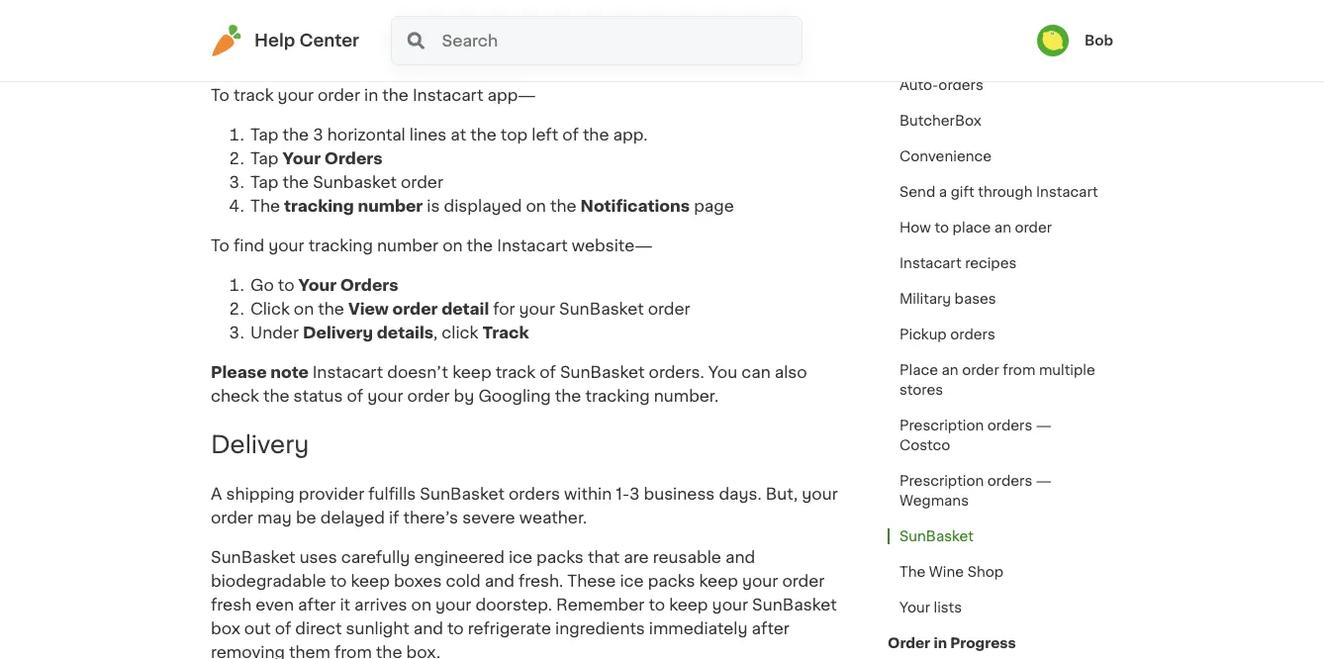 Task type: describe. For each thing, give the bounding box(es) containing it.
check inside instacart doesn't keep track of sunbasket orders. you can also check the status of your order by googling the tracking number.
[[211, 388, 259, 404]]

of down view
[[347, 388, 363, 404]]

order up the orders.
[[648, 301, 691, 317]]

detail
[[442, 301, 489, 317]]

biodegradable
[[211, 574, 326, 590]]

order in progress link
[[888, 626, 1016, 659]]

remember
[[556, 598, 645, 613]]

removing
[[211, 645, 285, 659]]

please note
[[211, 364, 312, 380]]

refrigerate
[[468, 621, 551, 637]]

to up it
[[330, 574, 347, 590]]

prescription for wegmans
[[900, 474, 984, 488]]

an for place
[[995, 221, 1012, 235]]

order inside place an order from multiple stores
[[962, 363, 1000, 377]]

if
[[389, 510, 399, 526]]

instacart down email
[[407, 47, 478, 63]]

0 vertical spatial you
[[338, 0, 368, 16]]

top
[[501, 127, 528, 142]]

website—
[[572, 237, 653, 253]]

from inside place an order from multiple stores
[[1003, 363, 1036, 377]]

1 horizontal spatial can
[[654, 24, 683, 39]]

how to place an order
[[900, 221, 1052, 235]]

prescription orders — costco link
[[888, 408, 1114, 463]]

days.
[[719, 487, 762, 503]]

orders inside tap the 3 horizontal lines at the top left of the app. tap your orders tap the sunbasket order the tracking number is displayed on the notifications page
[[325, 150, 383, 166]]

your inside instacart doesn't keep track of sunbasket orders. you can also check the status of your order by googling the tracking number.
[[367, 388, 403, 404]]

check inside 'instacart sends you an email and push notification with the tracking number for your order so you can check the status at any time. you can also follow the tracking updates in your instacart app.'
[[388, 24, 436, 39]]

alcohol
[[900, 23, 952, 37]]

view
[[348, 301, 389, 317]]

uses
[[300, 550, 337, 566]]

prescription orders — costco
[[900, 419, 1052, 452]]

pickup orders
[[900, 328, 996, 342]]

box
[[211, 621, 240, 637]]

on inside go to your orders click on the view order detail for your sunbasket order under delivery details , click track
[[294, 301, 314, 317]]

bob link
[[1037, 25, 1114, 56]]

order inside 'instacart sends you an email and push notification with the tracking number for your order so you can check the status at any time. you can also follow the tracking updates in your instacart app.'
[[251, 24, 293, 39]]

business
[[644, 487, 715, 503]]

to down cold
[[447, 621, 464, 637]]

weather.
[[519, 510, 587, 526]]

the inside go to your orders click on the view order detail for your sunbasket order under delivery details , click track
[[318, 301, 344, 317]]

on down displayed
[[443, 237, 463, 253]]

order up details
[[393, 301, 438, 317]]

at inside tap the 3 horizontal lines at the top left of the app. tap your orders tap the sunbasket order the tracking number is displayed on the notifications page
[[451, 127, 466, 142]]

page
[[694, 198, 734, 214]]

ingredients
[[555, 621, 645, 637]]

to inside go to your orders click on the view order detail for your sunbasket order under delivery details , click track
[[278, 277, 295, 293]]

by
[[454, 388, 475, 404]]

your inside go to your orders click on the view order detail for your sunbasket order under delivery details , click track
[[519, 301, 555, 317]]

any
[[544, 24, 573, 39]]

1 vertical spatial in
[[364, 87, 378, 103]]

status inside instacart doesn't keep track of sunbasket orders. you can also check the status of your order by googling the tracking number.
[[294, 388, 343, 404]]

track
[[483, 325, 529, 340]]

auto-
[[900, 78, 939, 92]]

updates
[[279, 47, 345, 63]]

orders inside go to your orders click on the view order detail for your sunbasket order under delivery details , click track
[[340, 277, 398, 293]]

keep down reusable
[[699, 574, 738, 590]]

notification
[[520, 0, 610, 16]]

to track your order in the instacart app—
[[211, 87, 536, 103]]

push
[[476, 0, 515, 16]]

engineered
[[414, 550, 505, 566]]

butcherbox link
[[888, 103, 994, 139]]

instacart recipes link
[[888, 246, 1029, 281]]

them
[[289, 645, 331, 659]]

3 inside a shipping provider fulfills sunbasket orders within 1-3 business days. but, your order may be delayed if there's severe weather.
[[630, 487, 640, 503]]

auto-orders
[[900, 78, 984, 92]]

send a gift through instacart
[[900, 185, 1098, 199]]

center
[[299, 32, 359, 49]]

orders inside a shipping provider fulfills sunbasket orders within 1-3 business days. but, your order may be delayed if there's severe weather.
[[509, 487, 560, 503]]

place
[[900, 363, 938, 377]]

and right reusable
[[726, 550, 755, 566]]

delivery inside go to your orders click on the view order detail for your sunbasket order under delivery details , click track
[[303, 325, 373, 340]]

are
[[624, 550, 649, 566]]

send
[[900, 185, 936, 199]]

counter
[[900, 43, 954, 56]]

track inside instacart doesn't keep track of sunbasket orders. you can also check the status of your order by googling the tracking number.
[[496, 364, 536, 380]]

3 inside tap the 3 horizontal lines at the top left of the app. tap your orders tap the sunbasket order the tracking number is displayed on the notifications page
[[313, 127, 323, 142]]

1-
[[616, 487, 630, 503]]

left
[[532, 127, 559, 142]]

stores
[[900, 383, 944, 397]]

on inside sunbasket uses carefully engineered ice packs that are reusable and biodegradable to keep boxes cold and fresh. these ice packs keep your order fresh even after it arrives on your doorstep. remember to keep your sunbasket box out of direct sunlight and to refrigerate ingredients immediately after removing them from the box.
[[411, 598, 432, 613]]

immediately
[[649, 621, 748, 637]]

email
[[395, 0, 438, 16]]

tracking inside tap the 3 horizontal lines at the top left of the app. tap your orders tap the sunbasket order the tracking number is displayed on the notifications page
[[284, 198, 354, 214]]

order inside sunbasket uses carefully engineered ice packs that are reusable and biodegradable to keep boxes cold and fresh. these ice packs keep your order fresh even after it arrives on your doorstep. remember to keep your sunbasket box out of direct sunlight and to refrigerate ingredients immediately after removing them from the box.
[[783, 574, 825, 590]]

sunbasket inside go to your orders click on the view order detail for your sunbasket order under delivery details , click track
[[559, 301, 644, 317]]

a
[[939, 185, 948, 199]]

number.
[[654, 388, 719, 404]]

,
[[434, 325, 438, 340]]

displayed
[[444, 198, 522, 214]]

Search search field
[[440, 17, 802, 64]]

doorstep.
[[476, 598, 552, 613]]

that
[[588, 550, 620, 566]]

fresh
[[211, 598, 252, 613]]

keep down carefully
[[351, 574, 390, 590]]

2 horizontal spatial in
[[934, 637, 947, 650]]

progress
[[951, 637, 1016, 650]]

your inside a shipping provider fulfills sunbasket orders within 1-3 business days. but, your order may be delayed if there's severe weather.
[[802, 487, 838, 503]]

out
[[244, 621, 271, 637]]

your inside tap the 3 horizontal lines at the top left of the app. tap your orders tap the sunbasket order the tracking number is displayed on the notifications page
[[283, 150, 321, 166]]

and inside 'instacart sends you an email and push notification with the tracking number for your order so you can check the status at any time. you can also follow the tracking updates in your instacart app.'
[[442, 0, 472, 16]]

prescription for costco
[[900, 419, 984, 433]]

auto-orders link
[[888, 67, 996, 103]]

sunbasket inside instacart doesn't keep track of sunbasket orders. you can also check the status of your order by googling the tracking number.
[[560, 364, 645, 380]]

boxes
[[394, 574, 442, 590]]

1 horizontal spatial after
[[752, 621, 790, 637]]

to find your tracking number on the instacart website—
[[211, 237, 653, 253]]

order in progress
[[888, 637, 1016, 650]]

to for to find your tracking number on the instacart website—
[[211, 237, 230, 253]]

— for prescription orders — wegmans
[[1036, 474, 1052, 488]]

provider
[[299, 487, 365, 503]]

go
[[250, 277, 274, 293]]

military
[[900, 292, 951, 306]]

a shipping provider fulfills sunbasket orders within 1-3 business days. but, your order may be delayed if there's severe weather.
[[211, 487, 838, 526]]

wegmans
[[900, 494, 969, 508]]

0 vertical spatial track
[[234, 87, 274, 103]]

military bases link
[[888, 281, 1009, 317]]

can inside instacart doesn't keep track of sunbasket orders. you can also check the status of your order by googling the tracking number.
[[742, 364, 771, 380]]

0 horizontal spatial ice
[[509, 550, 533, 566]]

multiple
[[1039, 363, 1096, 377]]

app. inside 'instacart sends you an email and push notification with the tracking number for your order so you can check the status at any time. you can also follow the tracking updates in your instacart app.'
[[482, 47, 516, 63]]

severe
[[462, 510, 515, 526]]

at inside 'instacart sends you an email and push notification with the tracking number for your order so you can check the status at any time. you can also follow the tracking updates in your instacart app.'
[[524, 24, 540, 39]]

prescription orders — wegmans link
[[888, 463, 1114, 519]]

an inside place an order from multiple stores
[[942, 363, 959, 377]]

order down the updates
[[318, 87, 360, 103]]

find
[[234, 237, 264, 253]]

instacart recipes
[[900, 256, 1017, 270]]

keep up immediately
[[669, 598, 708, 613]]

of inside sunbasket uses carefully engineered ice packs that are reusable and biodegradable to keep boxes cold and fresh. these ice packs keep your order fresh even after it arrives on your doorstep. remember to keep your sunbasket box out of direct sunlight and to refrigerate ingredients immediately after removing them from the box.
[[275, 621, 291, 637]]

status inside 'instacart sends you an email and push notification with the tracking number for your order so you can check the status at any time. you can also follow the tracking updates in your instacart app.'
[[471, 24, 520, 39]]

orders for pickup orders
[[951, 328, 996, 342]]

and inside alcohol and over-the- counter policies
[[956, 23, 982, 37]]

but,
[[766, 487, 798, 503]]

within
[[564, 487, 612, 503]]

the wine shop
[[900, 565, 1004, 579]]

also inside 'instacart sends you an email and push notification with the tracking number for your order so you can check the status at any time. you can also follow the tracking updates in your instacart app.'
[[687, 24, 720, 39]]

fulfills
[[369, 487, 416, 503]]

these
[[568, 574, 616, 590]]

instacart image
[[211, 25, 243, 56]]

instacart sends you an email and push notification with the tracking number for your order so you can check the status at any time. you can also follow the tracking updates in your instacart app.
[[211, 0, 838, 63]]



Task type: locate. For each thing, give the bounding box(es) containing it.
instacart up instacart image
[[211, 0, 282, 16]]

on right displayed
[[526, 198, 546, 214]]

1 vertical spatial track
[[496, 364, 536, 380]]

0 horizontal spatial can
[[355, 24, 384, 39]]

1 horizontal spatial also
[[775, 364, 808, 380]]

order down pickup orders on the right of the page
[[962, 363, 1000, 377]]

1 vertical spatial status
[[294, 388, 343, 404]]

of right left
[[563, 127, 579, 142]]

instacart inside 'send a gift through instacart' link
[[1037, 185, 1098, 199]]

0 vertical spatial ice
[[509, 550, 533, 566]]

1 vertical spatial number
[[358, 198, 423, 214]]

1 horizontal spatial check
[[388, 24, 436, 39]]

1 vertical spatial an
[[995, 221, 1012, 235]]

it
[[340, 598, 350, 613]]

instacart doesn't keep track of sunbasket orders. you can also check the status of your order by googling the tracking number.
[[211, 364, 808, 404]]

0 vertical spatial to
[[211, 87, 230, 103]]

in
[[349, 47, 363, 63], [364, 87, 378, 103], [934, 637, 947, 650]]

click
[[442, 325, 479, 340]]

military bases
[[900, 292, 997, 306]]

instacart up 'military'
[[900, 256, 962, 270]]

alcohol and over-the- counter policies
[[900, 23, 1051, 56]]

0 vertical spatial an
[[372, 0, 391, 16]]

1 vertical spatial at
[[451, 127, 466, 142]]

tap the 3 horizontal lines at the top left of the app. tap your orders tap the sunbasket order the tracking number is displayed on the notifications page
[[250, 127, 734, 214]]

to for to track your order in the instacart app—
[[211, 87, 230, 103]]

with
[[614, 0, 648, 16]]

after right immediately
[[752, 621, 790, 637]]

track down "help"
[[234, 87, 274, 103]]

instacart down displayed
[[497, 237, 568, 253]]

butcherbox
[[900, 114, 982, 128]]

you inside instacart doesn't keep track of sunbasket orders. you can also check the status of your order by googling the tracking number.
[[709, 364, 738, 380]]

through
[[978, 185, 1033, 199]]

order inside instacart doesn't keep track of sunbasket orders. you can also check the status of your order by googling the tracking number.
[[407, 388, 450, 404]]

0 vertical spatial in
[[349, 47, 363, 63]]

1 horizontal spatial an
[[942, 363, 959, 377]]

2 prescription from the top
[[900, 474, 984, 488]]

instacart inside instacart doesn't keep track of sunbasket orders. you can also check the status of your order by googling the tracking number.
[[312, 364, 383, 380]]

1 vertical spatial delivery
[[211, 433, 309, 457]]

— down prescription orders — costco link at the bottom right of the page
[[1036, 474, 1052, 488]]

2 to from the top
[[211, 237, 230, 253]]

ice
[[509, 550, 533, 566], [620, 574, 644, 590]]

notifications
[[581, 198, 690, 214]]

0 horizontal spatial packs
[[537, 550, 584, 566]]

keep inside instacart doesn't keep track of sunbasket orders. you can also check the status of your order by googling the tracking number.
[[453, 364, 492, 380]]

3 left horizontal
[[313, 127, 323, 142]]

0 vertical spatial the
[[250, 198, 280, 214]]

2 horizontal spatial an
[[995, 221, 1012, 235]]

0 vertical spatial also
[[687, 24, 720, 39]]

number down is
[[377, 237, 439, 253]]

you up center
[[338, 0, 368, 16]]

app. inside tap the 3 horizontal lines at the top left of the app. tap your orders tap the sunbasket order the tracking number is displayed on the notifications page
[[613, 127, 648, 142]]

order inside 'link'
[[1015, 221, 1052, 235]]

order left so
[[251, 24, 293, 39]]

1 horizontal spatial you
[[709, 364, 738, 380]]

after up direct
[[298, 598, 336, 613]]

to down instacart image
[[211, 87, 230, 103]]

0 vertical spatial number
[[751, 0, 812, 16]]

0 horizontal spatial app.
[[482, 47, 516, 63]]

on down boxes
[[411, 598, 432, 613]]

order inside tap the 3 horizontal lines at the top left of the app. tap your orders tap the sunbasket order the tracking number is displayed on the notifications page
[[401, 174, 443, 190]]

alcohol and over-the- counter policies link
[[888, 12, 1114, 67]]

order down through
[[1015, 221, 1052, 235]]

1 horizontal spatial for
[[816, 0, 838, 16]]

2 vertical spatial tap
[[250, 174, 279, 190]]

for inside 'instacart sends you an email and push notification with the tracking number for your order so you can check the status at any time. you can also follow the tracking updates in your instacart app.'
[[816, 0, 838, 16]]

1 horizontal spatial in
[[364, 87, 378, 103]]

you
[[338, 0, 368, 16], [321, 24, 351, 39]]

packs down reusable
[[648, 574, 695, 590]]

to right how
[[935, 221, 949, 235]]

1 horizontal spatial packs
[[648, 574, 695, 590]]

1 vertical spatial you
[[709, 364, 738, 380]]

prescription inside prescription orders — wegmans
[[900, 474, 984, 488]]

you down with
[[621, 24, 650, 39]]

of inside tap the 3 horizontal lines at the top left of the app. tap your orders tap the sunbasket order the tracking number is displayed on the notifications page
[[563, 127, 579, 142]]

3 left business
[[630, 487, 640, 503]]

instacart right note
[[312, 364, 383, 380]]

in right the 'order'
[[934, 637, 947, 650]]

user avatar image
[[1037, 25, 1069, 56]]

0 vertical spatial status
[[471, 24, 520, 39]]

1 horizontal spatial ice
[[620, 574, 644, 590]]

— inside prescription orders — wegmans
[[1036, 474, 1052, 488]]

0 vertical spatial check
[[388, 24, 436, 39]]

1 vertical spatial also
[[775, 364, 808, 380]]

shop
[[968, 565, 1004, 579]]

of down even
[[275, 621, 291, 637]]

3 tap from the top
[[250, 174, 279, 190]]

from
[[1003, 363, 1036, 377], [335, 645, 372, 659]]

0 horizontal spatial the
[[250, 198, 280, 214]]

at right lines
[[451, 127, 466, 142]]

1 vertical spatial prescription
[[900, 474, 984, 488]]

delivery up shipping
[[211, 433, 309, 457]]

track up googling
[[496, 364, 536, 380]]

so
[[297, 24, 317, 39]]

is
[[427, 198, 440, 214]]

order up is
[[401, 174, 443, 190]]

app—
[[488, 87, 536, 103]]

and up doorstep.
[[485, 574, 515, 590]]

tracking inside instacart doesn't keep track of sunbasket orders. you can also check the status of your order by googling the tracking number.
[[586, 388, 650, 404]]

delivery
[[303, 325, 373, 340], [211, 433, 309, 457]]

an
[[372, 0, 391, 16], [995, 221, 1012, 235], [942, 363, 959, 377]]

an inside 'link'
[[995, 221, 1012, 235]]

2 — from the top
[[1036, 474, 1052, 488]]

in up to track your order in the instacart app—
[[349, 47, 363, 63]]

at
[[524, 24, 540, 39], [451, 127, 466, 142]]

0 horizontal spatial after
[[298, 598, 336, 613]]

fresh.
[[519, 574, 564, 590]]

1 to from the top
[[211, 87, 230, 103]]

keep up by
[[453, 364, 492, 380]]

an for you
[[372, 0, 391, 16]]

reusable
[[653, 550, 722, 566]]

1 — from the top
[[1036, 419, 1052, 433]]

orders inside prescription orders — costco
[[988, 419, 1033, 433]]

0 vertical spatial orders
[[325, 150, 383, 166]]

doesn't
[[387, 364, 449, 380]]

0 vertical spatial your
[[283, 150, 321, 166]]

your inside go to your orders click on the view order detail for your sunbasket order under delivery details , click track
[[299, 277, 337, 293]]

the wine shop link
[[888, 554, 1016, 590]]

number inside 'instacart sends you an email and push notification with the tracking number for your order so you can check the status at any time. you can also follow the tracking updates in your instacart app.'
[[751, 0, 812, 16]]

1 vertical spatial the
[[900, 565, 926, 579]]

sunbasket uses carefully engineered ice packs that are reusable and biodegradable to keep boxes cold and fresh. these ice packs keep your order fresh even after it arrives on your doorstep. remember to keep your sunbasket box out of direct sunlight and to refrigerate ingredients immediately after removing them from the box.
[[211, 550, 837, 659]]

0 horizontal spatial an
[[372, 0, 391, 16]]

0 vertical spatial —
[[1036, 419, 1052, 433]]

status down push
[[471, 24, 520, 39]]

1 vertical spatial to
[[211, 237, 230, 253]]

the inside sunbasket uses carefully engineered ice packs that are reusable and biodegradable to keep boxes cold and fresh. these ice packs keep your order fresh even after it arrives on your doorstep. remember to keep your sunbasket box out of direct sunlight and to refrigerate ingredients immediately after removing them from the box.
[[376, 645, 402, 659]]

can right time.
[[654, 24, 683, 39]]

1 vertical spatial app.
[[613, 127, 648, 142]]

0 horizontal spatial also
[[687, 24, 720, 39]]

number up follow
[[751, 0, 812, 16]]

app. up app— on the left top of the page
[[482, 47, 516, 63]]

orders
[[939, 78, 984, 92], [951, 328, 996, 342], [988, 419, 1033, 433], [988, 474, 1033, 488], [509, 487, 560, 503]]

check down "please"
[[211, 388, 259, 404]]

orders down prescription orders — costco link at the bottom right of the page
[[988, 474, 1033, 488]]

orders up butcherbox
[[939, 78, 984, 92]]

instacart inside instacart recipes link
[[900, 256, 962, 270]]

of up googling
[[540, 364, 556, 380]]

to inside 'link'
[[935, 221, 949, 235]]

your lists link
[[888, 590, 974, 626]]

wine
[[929, 565, 964, 579]]

1 vertical spatial tap
[[250, 150, 279, 166]]

help
[[254, 32, 295, 49]]

2 vertical spatial in
[[934, 637, 947, 650]]

sunbasket inside a shipping provider fulfills sunbasket orders within 1-3 business days. but, your order may be delayed if there's severe weather.
[[420, 487, 505, 503]]

1 horizontal spatial at
[[524, 24, 540, 39]]

0 horizontal spatial 3
[[313, 127, 323, 142]]

even
[[256, 598, 294, 613]]

orders down bases
[[951, 328, 996, 342]]

your
[[283, 150, 321, 166], [299, 277, 337, 293], [900, 601, 931, 615]]

on right the click
[[294, 301, 314, 317]]

0 vertical spatial tap
[[250, 127, 279, 142]]

ice up fresh.
[[509, 550, 533, 566]]

the-
[[1022, 23, 1051, 37]]

order down a
[[211, 510, 253, 526]]

app. up notifications
[[613, 127, 648, 142]]

status
[[471, 24, 520, 39], [294, 388, 343, 404]]

1 vertical spatial after
[[752, 621, 790, 637]]

you up 'number.'
[[709, 364, 738, 380]]

1 vertical spatial 3
[[630, 487, 640, 503]]

2 vertical spatial number
[[377, 237, 439, 253]]

the inside tap the 3 horizontal lines at the top left of the app. tap your orders tap the sunbasket order the tracking number is displayed on the notifications page
[[250, 198, 280, 214]]

1 vertical spatial you
[[321, 24, 351, 39]]

1 prescription from the top
[[900, 419, 984, 433]]

orders down place an order from multiple stores link
[[988, 419, 1033, 433]]

0 horizontal spatial check
[[211, 388, 259, 404]]

at left any
[[524, 24, 540, 39]]

2 tap from the top
[[250, 150, 279, 166]]

orders up sunbasket
[[325, 150, 383, 166]]

the up find on the left of page
[[250, 198, 280, 214]]

1 tap from the top
[[250, 127, 279, 142]]

1 vertical spatial orders
[[340, 277, 398, 293]]

prescription orders — wegmans
[[900, 474, 1052, 508]]

the
[[652, 0, 678, 16], [440, 24, 466, 39], [775, 24, 801, 39], [382, 87, 409, 103], [283, 127, 309, 142], [470, 127, 497, 142], [583, 127, 609, 142], [283, 174, 309, 190], [550, 198, 577, 214], [467, 237, 493, 253], [318, 301, 344, 317], [263, 388, 290, 404], [555, 388, 582, 404], [376, 645, 402, 659]]

1 vertical spatial from
[[335, 645, 372, 659]]

prescription up costco
[[900, 419, 984, 433]]

orders for auto-orders
[[939, 78, 984, 92]]

your left lists
[[900, 601, 931, 615]]

1 horizontal spatial the
[[900, 565, 926, 579]]

2 vertical spatial your
[[900, 601, 931, 615]]

0 horizontal spatial at
[[451, 127, 466, 142]]

prescription up wegmans
[[900, 474, 984, 488]]

from left multiple
[[1003, 363, 1036, 377]]

0 vertical spatial from
[[1003, 363, 1036, 377]]

you inside 'instacart sends you an email and push notification with the tracking number for your order so you can check the status at any time. you can also follow the tracking updates in your instacart app.'
[[621, 24, 650, 39]]

1 vertical spatial packs
[[648, 574, 695, 590]]

and up policies
[[956, 23, 982, 37]]

delivery down view
[[303, 325, 373, 340]]

to up immediately
[[649, 598, 665, 613]]

your up sunbasket
[[283, 150, 321, 166]]

the
[[250, 198, 280, 214], [900, 565, 926, 579]]

help center
[[254, 32, 359, 49]]

the left wine
[[900, 565, 926, 579]]

ice down are
[[620, 574, 644, 590]]

lists
[[934, 601, 962, 615]]

0 horizontal spatial for
[[493, 301, 515, 317]]

orders for prescription orders — wegmans
[[988, 474, 1033, 488]]

0 vertical spatial after
[[298, 598, 336, 613]]

0 vertical spatial you
[[621, 24, 650, 39]]

— down multiple
[[1036, 419, 1052, 433]]

in inside 'instacart sends you an email and push notification with the tracking number for your order so you can check the status at any time. you can also follow the tracking updates in your instacart app.'
[[349, 47, 363, 63]]

status down note
[[294, 388, 343, 404]]

under
[[250, 325, 299, 340]]

over-
[[985, 23, 1022, 37]]

1 vertical spatial check
[[211, 388, 259, 404]]

can
[[355, 24, 384, 39], [654, 24, 683, 39], [742, 364, 771, 380]]

for inside go to your orders click on the view order detail for your sunbasket order under delivery details , click track
[[493, 301, 515, 317]]

and left push
[[442, 0, 472, 16]]

1 vertical spatial ice
[[620, 574, 644, 590]]

1 vertical spatial your
[[299, 277, 337, 293]]

orders up weather.
[[509, 487, 560, 503]]

2 horizontal spatial can
[[742, 364, 771, 380]]

the inside the wine shop link
[[900, 565, 926, 579]]

—
[[1036, 419, 1052, 433], [1036, 474, 1052, 488]]

please
[[211, 364, 267, 380]]

orders for prescription orders — costco
[[988, 419, 1033, 433]]

bob
[[1085, 34, 1114, 48]]

your right go
[[299, 277, 337, 293]]

1 horizontal spatial 3
[[630, 487, 640, 503]]

carefully
[[341, 550, 410, 566]]

an inside 'instacart sends you an email and push notification with the tracking number for your order so you can check the status at any time. you can also follow the tracking updates in your instacart app.'
[[372, 0, 391, 16]]

to left find on the left of page
[[211, 237, 230, 253]]

your lists
[[900, 601, 962, 615]]

1 horizontal spatial from
[[1003, 363, 1036, 377]]

bases
[[955, 292, 997, 306]]

1 horizontal spatial app.
[[613, 127, 648, 142]]

check down email
[[388, 24, 436, 39]]

from down sunlight
[[335, 645, 372, 659]]

in up horizontal
[[364, 87, 378, 103]]

sunbasket link
[[888, 519, 986, 554]]

there's
[[403, 510, 458, 526]]

0 horizontal spatial track
[[234, 87, 274, 103]]

orders inside prescription orders — wegmans
[[988, 474, 1033, 488]]

direct
[[295, 621, 342, 637]]

convenience link
[[888, 139, 1004, 174]]

place an order from multiple stores link
[[888, 352, 1114, 408]]

0 vertical spatial for
[[816, 0, 838, 16]]

place an order from multiple stores
[[900, 363, 1096, 397]]

recipes
[[965, 256, 1017, 270]]

0 horizontal spatial from
[[335, 645, 372, 659]]

orders up view
[[340, 277, 398, 293]]

1 vertical spatial —
[[1036, 474, 1052, 488]]

time.
[[577, 24, 617, 39]]

1 vertical spatial for
[[493, 301, 515, 317]]

arrives
[[354, 598, 407, 613]]

can right the orders.
[[742, 364, 771, 380]]

0 vertical spatial prescription
[[900, 419, 984, 433]]

send a gift through instacart link
[[888, 174, 1110, 210]]

0 vertical spatial 3
[[313, 127, 323, 142]]

order down doesn't
[[407, 388, 450, 404]]

a
[[211, 487, 222, 503]]

instacart right through
[[1037, 185, 1098, 199]]

0 horizontal spatial status
[[294, 388, 343, 404]]

and up box.
[[414, 621, 443, 637]]

packs up fresh.
[[537, 550, 584, 566]]

orders.
[[649, 364, 705, 380]]

1 horizontal spatial track
[[496, 364, 536, 380]]

of
[[563, 127, 579, 142], [540, 364, 556, 380], [347, 388, 363, 404], [275, 621, 291, 637]]

0 vertical spatial packs
[[537, 550, 584, 566]]

— for prescription orders — costco
[[1036, 419, 1052, 433]]

shipping
[[226, 487, 295, 503]]

0 horizontal spatial you
[[621, 24, 650, 39]]

help center link
[[211, 25, 359, 56]]

0 horizontal spatial in
[[349, 47, 363, 63]]

googling
[[479, 388, 551, 404]]

1 horizontal spatial status
[[471, 24, 520, 39]]

— inside prescription orders — costco
[[1036, 419, 1052, 433]]

pickup orders link
[[888, 317, 1008, 352]]

order
[[888, 637, 931, 650]]

number down sunbasket
[[358, 198, 423, 214]]

also inside instacart doesn't keep track of sunbasket orders. you can also check the status of your order by googling the tracking number.
[[775, 364, 808, 380]]

click
[[250, 301, 290, 317]]

number inside tap the 3 horizontal lines at the top left of the app. tap your orders tap the sunbasket order the tracking number is displayed on the notifications page
[[358, 198, 423, 214]]

2 vertical spatial an
[[942, 363, 959, 377]]

0 vertical spatial at
[[524, 24, 540, 39]]

order down but,
[[783, 574, 825, 590]]

order inside a shipping provider fulfills sunbasket orders within 1-3 business days. but, your order may be delayed if there's severe weather.
[[211, 510, 253, 526]]

on inside tap the 3 horizontal lines at the top left of the app. tap your orders tap the sunbasket order the tracking number is displayed on the notifications page
[[526, 198, 546, 214]]

to right go
[[278, 277, 295, 293]]

instacart up lines
[[413, 87, 484, 103]]

sunbasket
[[313, 174, 397, 190]]

from inside sunbasket uses carefully engineered ice packs that are reusable and biodegradable to keep boxes cold and fresh. these ice packs keep your order fresh even after it arrives on your doorstep. remember to keep your sunbasket box out of direct sunlight and to refrigerate ingredients immediately after removing them from the box.
[[335, 645, 372, 659]]

0 vertical spatial app.
[[482, 47, 516, 63]]

can right so
[[355, 24, 384, 39]]

you right so
[[321, 24, 351, 39]]

pickup
[[900, 328, 947, 342]]

prescription inside prescription orders — costco
[[900, 419, 984, 433]]

0 vertical spatial delivery
[[303, 325, 373, 340]]



Task type: vqa. For each thing, say whether or not it's contained in the screenshot.
from
yes



